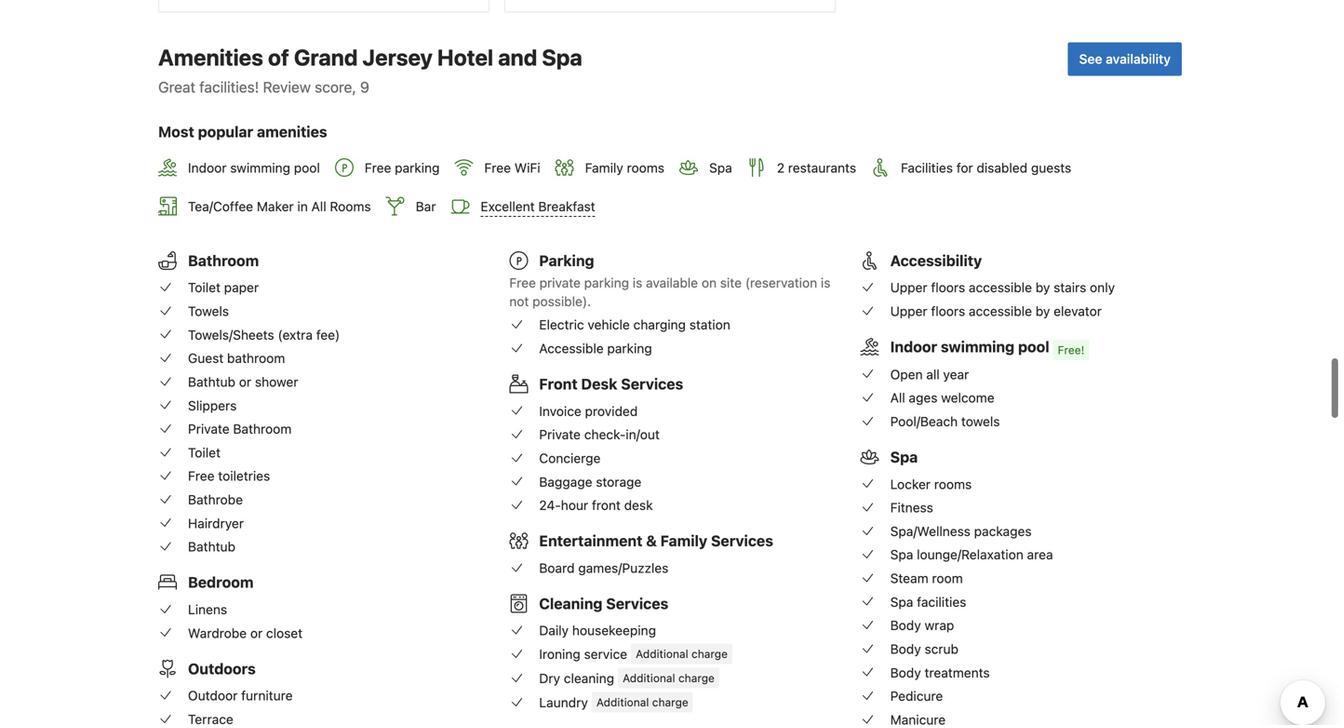 Task type: locate. For each thing, give the bounding box(es) containing it.
1 horizontal spatial pool
[[1018, 338, 1050, 356]]

private down slippers
[[188, 421, 230, 437]]

spa
[[542, 44, 582, 70], [709, 160, 732, 176], [891, 448, 918, 466], [891, 547, 914, 562], [891, 594, 914, 610]]

charge down the dry cleaning additional charge
[[652, 696, 689, 709]]

paper
[[224, 280, 259, 295]]

excellent breakfast
[[481, 199, 595, 214]]

pool left free!
[[1018, 338, 1050, 356]]

free up not
[[509, 275, 536, 290]]

laundry additional charge
[[539, 695, 689, 710]]

0 vertical spatial pool
[[294, 160, 320, 176]]

board
[[539, 560, 575, 576]]

1 vertical spatial indoor swimming pool
[[891, 338, 1050, 356]]

0 vertical spatial toilet
[[188, 280, 221, 295]]

is left available
[[633, 275, 643, 290]]

1 floors from the top
[[931, 280, 966, 295]]

or for bathtub
[[239, 374, 251, 390]]

spa lounge/relaxation area
[[891, 547, 1053, 562]]

rooms
[[627, 160, 665, 176], [934, 476, 972, 492]]

body down body wrap
[[891, 641, 921, 657]]

outdoor
[[188, 688, 238, 703]]

free up bathrobe
[[188, 468, 215, 484]]

or down guest bathroom at the left of page
[[239, 374, 251, 390]]

1 vertical spatial accessible
[[969, 303, 1032, 319]]

free left wifi
[[484, 160, 511, 176]]

vehicle
[[588, 317, 630, 333]]

1 vertical spatial additional
[[623, 672, 675, 685]]

baggage storage
[[539, 474, 642, 489]]

0 vertical spatial indoor swimming pool
[[188, 160, 320, 176]]

family right &
[[661, 532, 708, 550]]

baggage
[[539, 474, 593, 489]]

front desk services
[[539, 375, 684, 393]]

bathtub down hairdryer in the bottom of the page
[[188, 539, 236, 554]]

upper floors accessible by stairs only
[[891, 280, 1115, 295]]

bathtub up slippers
[[188, 374, 236, 390]]

electric
[[539, 317, 584, 333]]

1 toilet from the top
[[188, 280, 221, 295]]

2 vertical spatial additional
[[597, 696, 649, 709]]

by left elevator
[[1036, 303, 1050, 319]]

2 accessible from the top
[[969, 303, 1032, 319]]

0 vertical spatial indoor
[[188, 160, 227, 176]]

restaurants
[[788, 160, 856, 176]]

indoor
[[188, 160, 227, 176], [891, 338, 937, 356]]

storage
[[596, 474, 642, 489]]

1 bathtub from the top
[[188, 374, 236, 390]]

24-hour front desk
[[539, 498, 653, 513]]

wifi
[[515, 160, 541, 176]]

parking up vehicle
[[584, 275, 629, 290]]

amenities
[[257, 123, 327, 140]]

swimming down most popular amenities
[[230, 160, 290, 176]]

1 vertical spatial swimming
[[941, 338, 1015, 356]]

additional down the dry cleaning additional charge
[[597, 696, 649, 709]]

amenities
[[158, 44, 263, 70]]

1 vertical spatial floors
[[931, 303, 966, 319]]

parking inside free private parking is available on site (reservation is not possible).
[[584, 275, 629, 290]]

parking for accessible
[[607, 341, 652, 356]]

1 horizontal spatial all
[[891, 390, 905, 406]]

body up body scrub
[[891, 618, 921, 633]]

0 vertical spatial family
[[585, 160, 624, 176]]

0 vertical spatial body
[[891, 618, 921, 633]]

additional inside the ironing service additional charge
[[636, 648, 688, 661]]

parking for free
[[395, 160, 440, 176]]

possible).
[[533, 294, 591, 309]]

tea/coffee maker in all rooms
[[188, 199, 371, 214]]

fee)
[[316, 327, 340, 342]]

1 vertical spatial upper
[[891, 303, 928, 319]]

all
[[311, 199, 326, 214], [891, 390, 905, 406]]

2 vertical spatial charge
[[652, 696, 689, 709]]

area
[[1027, 547, 1053, 562]]

0 vertical spatial rooms
[[627, 160, 665, 176]]

towels/sheets (extra fee)
[[188, 327, 340, 342]]

linens
[[188, 602, 227, 617]]

body
[[891, 618, 921, 633], [891, 641, 921, 657], [891, 665, 921, 680]]

body scrub
[[891, 641, 959, 657]]

1 vertical spatial parking
[[584, 275, 629, 290]]

toilet
[[188, 280, 221, 295], [188, 445, 221, 460]]

ironing service additional charge
[[539, 647, 728, 662]]

accessible down upper floors accessible by stairs only
[[969, 303, 1032, 319]]

or for wardrobe
[[250, 625, 263, 641]]

cleaning services
[[539, 595, 669, 612]]

2 floors from the top
[[931, 303, 966, 319]]

0 vertical spatial additional
[[636, 648, 688, 661]]

cleaning
[[564, 671, 614, 686]]

0 horizontal spatial all
[[311, 199, 326, 214]]

1 vertical spatial bathtub
[[188, 539, 236, 554]]

invoice
[[539, 403, 582, 419]]

0 horizontal spatial is
[[633, 275, 643, 290]]

charge inside laundry additional charge
[[652, 696, 689, 709]]

accessible up the upper floors accessible by elevator
[[969, 280, 1032, 295]]

services right &
[[711, 532, 774, 550]]

ironing
[[539, 647, 581, 662]]

all right in at the top of page
[[311, 199, 326, 214]]

family up "breakfast"
[[585, 160, 624, 176]]

1 horizontal spatial rooms
[[934, 476, 972, 492]]

1 upper from the top
[[891, 280, 928, 295]]

pool
[[294, 160, 320, 176], [1018, 338, 1050, 356]]

private
[[540, 275, 581, 290]]

family
[[585, 160, 624, 176], [661, 532, 708, 550]]

and
[[498, 44, 537, 70]]

additional for dry cleaning
[[623, 672, 675, 685]]

see availability
[[1079, 51, 1171, 66]]

2 vertical spatial parking
[[607, 341, 652, 356]]

2 bathtub from the top
[[188, 539, 236, 554]]

2 by from the top
[[1036, 303, 1050, 319]]

1 accessible from the top
[[969, 280, 1032, 295]]

amenities of grand jersey hotel and spa great facilities! review score, 9
[[158, 44, 582, 96]]

0 vertical spatial upper
[[891, 280, 928, 295]]

great
[[158, 78, 196, 96]]

private down invoice
[[539, 427, 581, 442]]

outdoors
[[188, 660, 256, 677]]

0 vertical spatial charge
[[692, 648, 728, 661]]

0 horizontal spatial swimming
[[230, 160, 290, 176]]

floors for upper floors accessible by elevator
[[931, 303, 966, 319]]

all
[[927, 367, 940, 382]]

1 vertical spatial indoor
[[891, 338, 937, 356]]

0 vertical spatial services
[[621, 375, 684, 393]]

indoor up the open at the bottom of page
[[891, 338, 937, 356]]

dry cleaning additional charge
[[539, 671, 715, 686]]

body up "pedicure"
[[891, 665, 921, 680]]

free inside free private parking is available on site (reservation is not possible).
[[509, 275, 536, 290]]

0 vertical spatial by
[[1036, 280, 1050, 295]]

free toiletries
[[188, 468, 270, 484]]

1 vertical spatial by
[[1036, 303, 1050, 319]]

1 vertical spatial all
[[891, 390, 905, 406]]

swimming up year
[[941, 338, 1015, 356]]

toilet up the 'towels'
[[188, 280, 221, 295]]

1 vertical spatial charge
[[679, 672, 715, 685]]

stairs
[[1054, 280, 1087, 295]]

rooms for family rooms
[[627, 160, 665, 176]]

by for elevator
[[1036, 303, 1050, 319]]

1 vertical spatial toilet
[[188, 445, 221, 460]]

charge inside the dry cleaning additional charge
[[679, 672, 715, 685]]

indoor up tea/coffee
[[188, 160, 227, 176]]

2 vertical spatial body
[[891, 665, 921, 680]]

1 by from the top
[[1036, 280, 1050, 295]]

0 vertical spatial bathtub
[[188, 374, 236, 390]]

indoor swimming pool
[[188, 160, 320, 176], [891, 338, 1050, 356]]

0 horizontal spatial private
[[188, 421, 230, 437]]

all down the open at the bottom of page
[[891, 390, 905, 406]]

facilities for disabled guests
[[901, 160, 1072, 176]]

most popular amenities
[[158, 123, 327, 140]]

indoor swimming pool up year
[[891, 338, 1050, 356]]

charge down the ironing service additional charge
[[679, 672, 715, 685]]

toilet up free toiletries on the left of page
[[188, 445, 221, 460]]

upper
[[891, 280, 928, 295], [891, 303, 928, 319]]

guest bathroom
[[188, 351, 285, 366]]

1 is from the left
[[633, 275, 643, 290]]

additional down the ironing service additional charge
[[623, 672, 675, 685]]

2 upper from the top
[[891, 303, 928, 319]]

grand
[[294, 44, 358, 70]]

1 vertical spatial or
[[250, 625, 263, 641]]

charge for dry cleaning
[[679, 672, 715, 685]]

1 horizontal spatial family
[[661, 532, 708, 550]]

1 body from the top
[[891, 618, 921, 633]]

1 horizontal spatial swimming
[[941, 338, 1015, 356]]

1 horizontal spatial indoor
[[891, 338, 937, 356]]

spa up steam on the bottom right of the page
[[891, 547, 914, 562]]

0 vertical spatial or
[[239, 374, 251, 390]]

or left closet on the left bottom
[[250, 625, 263, 641]]

spa right and
[[542, 44, 582, 70]]

3 body from the top
[[891, 665, 921, 680]]

is right (reservation on the right of page
[[821, 275, 831, 290]]

&
[[646, 532, 657, 550]]

0 vertical spatial floors
[[931, 280, 966, 295]]

bathroom down 'shower'
[[233, 421, 292, 437]]

0 horizontal spatial family
[[585, 160, 624, 176]]

parking down electric vehicle charging station
[[607, 341, 652, 356]]

0 horizontal spatial rooms
[[627, 160, 665, 176]]

1 vertical spatial body
[[891, 641, 921, 657]]

services up provided
[[621, 375, 684, 393]]

0 vertical spatial accessible
[[969, 280, 1032, 295]]

free up rooms
[[365, 160, 391, 176]]

lounge/relaxation
[[917, 547, 1024, 562]]

1 vertical spatial rooms
[[934, 476, 972, 492]]

by left stairs
[[1036, 280, 1050, 295]]

0 horizontal spatial pool
[[294, 160, 320, 176]]

pool up in at the top of page
[[294, 160, 320, 176]]

parking up bar
[[395, 160, 440, 176]]

0 vertical spatial swimming
[[230, 160, 290, 176]]

floors
[[931, 280, 966, 295], [931, 303, 966, 319]]

additional up the dry cleaning additional charge
[[636, 648, 688, 661]]

most
[[158, 123, 194, 140]]

services up housekeeping
[[606, 595, 669, 612]]

additional inside the dry cleaning additional charge
[[623, 672, 675, 685]]

accessible for stairs
[[969, 280, 1032, 295]]

charge
[[692, 648, 728, 661], [679, 672, 715, 685], [652, 696, 689, 709]]

services
[[621, 375, 684, 393], [711, 532, 774, 550], [606, 595, 669, 612]]

outdoor furniture
[[188, 688, 293, 703]]

charge inside the ironing service additional charge
[[692, 648, 728, 661]]

indoor swimming pool down most popular amenities
[[188, 160, 320, 176]]

2 is from the left
[[821, 275, 831, 290]]

1 horizontal spatial is
[[821, 275, 831, 290]]

or
[[239, 374, 251, 390], [250, 625, 263, 641]]

bathroom up toilet paper
[[188, 252, 259, 269]]

charge up the dry cleaning additional charge
[[692, 648, 728, 661]]

1 horizontal spatial private
[[539, 427, 581, 442]]

private bathroom
[[188, 421, 292, 437]]

free private parking is available on site (reservation is not possible).
[[509, 275, 831, 309]]

parking
[[395, 160, 440, 176], [584, 275, 629, 290], [607, 341, 652, 356]]

free
[[365, 160, 391, 176], [484, 160, 511, 176], [509, 275, 536, 290], [188, 468, 215, 484]]

0 vertical spatial parking
[[395, 160, 440, 176]]

closet
[[266, 625, 303, 641]]

bathtub for bathtub
[[188, 539, 236, 554]]

toilet for toilet paper
[[188, 280, 221, 295]]

2 body from the top
[[891, 641, 921, 657]]

pedicure
[[891, 688, 943, 704]]

by for stairs
[[1036, 280, 1050, 295]]

elevator
[[1054, 303, 1102, 319]]

1 vertical spatial family
[[661, 532, 708, 550]]

toilet for toilet
[[188, 445, 221, 460]]

2 toilet from the top
[[188, 445, 221, 460]]

steam
[[891, 571, 929, 586]]

swimming
[[230, 160, 290, 176], [941, 338, 1015, 356]]

(reservation
[[745, 275, 817, 290]]

room
[[932, 571, 963, 586]]

upper floors accessible by elevator
[[891, 303, 1102, 319]]

accessible parking
[[539, 341, 652, 356]]

0 vertical spatial bathroom
[[188, 252, 259, 269]]

0 horizontal spatial indoor swimming pool
[[188, 160, 320, 176]]



Task type: describe. For each thing, give the bounding box(es) containing it.
tea/coffee
[[188, 199, 253, 214]]

scrub
[[925, 641, 959, 657]]

availability
[[1106, 51, 1171, 66]]

charging
[[634, 317, 686, 333]]

body for body scrub
[[891, 641, 921, 657]]

body for body wrap
[[891, 618, 921, 633]]

check-
[[584, 427, 626, 442]]

hairdryer
[[188, 516, 244, 531]]

year
[[943, 367, 969, 382]]

concierge
[[539, 451, 601, 466]]

entertainment
[[539, 532, 643, 550]]

board games/puzzles
[[539, 560, 669, 576]]

popular
[[198, 123, 253, 140]]

accessible for elevator
[[969, 303, 1032, 319]]

steam room
[[891, 571, 963, 586]]

upper for upper floors accessible by stairs only
[[891, 280, 928, 295]]

packages
[[974, 524, 1032, 539]]

1 horizontal spatial indoor swimming pool
[[891, 338, 1050, 356]]

free for free toiletries
[[188, 468, 215, 484]]

0 horizontal spatial indoor
[[188, 160, 227, 176]]

body wrap
[[891, 618, 954, 633]]

facilities!
[[199, 78, 259, 96]]

1 vertical spatial services
[[711, 532, 774, 550]]

ages
[[909, 390, 938, 406]]

charge for ironing service
[[692, 648, 728, 661]]

for
[[957, 160, 973, 176]]

additional for ironing service
[[636, 648, 688, 661]]

family rooms
[[585, 160, 665, 176]]

station
[[690, 317, 731, 333]]

free for free wifi
[[484, 160, 511, 176]]

site
[[720, 275, 742, 290]]

spa down steam on the bottom right of the page
[[891, 594, 914, 610]]

facilities
[[901, 160, 953, 176]]

maker
[[257, 199, 294, 214]]

bar
[[416, 199, 436, 214]]

cleaning
[[539, 595, 603, 612]]

body for body treatments
[[891, 665, 921, 680]]

all ages welcome
[[891, 390, 995, 406]]

2 vertical spatial services
[[606, 595, 669, 612]]

excellent
[[481, 199, 535, 214]]

see availability button
[[1068, 42, 1182, 76]]

0 vertical spatial all
[[311, 199, 326, 214]]

free for free parking
[[365, 160, 391, 176]]

2 restaurants
[[777, 160, 856, 176]]

bathtub for bathtub or shower
[[188, 374, 236, 390]]

on
[[702, 275, 717, 290]]

laundry
[[539, 695, 588, 710]]

score,
[[315, 78, 356, 96]]

service
[[584, 647, 627, 662]]

accessible
[[539, 341, 604, 356]]

see
[[1079, 51, 1103, 66]]

locker rooms
[[891, 476, 972, 492]]

towels
[[188, 303, 229, 319]]

pool/beach towels
[[891, 414, 1000, 429]]

available
[[646, 275, 698, 290]]

2
[[777, 160, 785, 176]]

facilities
[[917, 594, 967, 610]]

in/out
[[626, 427, 660, 442]]

not
[[509, 294, 529, 309]]

shower
[[255, 374, 298, 390]]

towels/sheets
[[188, 327, 274, 342]]

private for private bathroom
[[188, 421, 230, 437]]

24-
[[539, 498, 561, 513]]

slippers
[[188, 398, 237, 413]]

front
[[539, 375, 578, 393]]

additional inside laundry additional charge
[[597, 696, 649, 709]]

daily housekeeping
[[539, 623, 656, 638]]

spa up locker at right bottom
[[891, 448, 918, 466]]

disabled
[[977, 160, 1028, 176]]

upper for upper floors accessible by elevator
[[891, 303, 928, 319]]

towels
[[962, 414, 1000, 429]]

welcome
[[941, 390, 995, 406]]

free parking
[[365, 160, 440, 176]]

spa/wellness
[[891, 524, 971, 539]]

dry
[[539, 671, 560, 686]]

parking
[[539, 252, 594, 269]]

desk
[[624, 498, 653, 513]]

spa left 2
[[709, 160, 732, 176]]

1 vertical spatial bathroom
[[233, 421, 292, 437]]

of
[[268, 44, 289, 70]]

daily
[[539, 623, 569, 638]]

provided
[[585, 403, 638, 419]]

breakfast
[[538, 199, 595, 214]]

free for free private parking is available on site (reservation is not possible).
[[509, 275, 536, 290]]

1 vertical spatial pool
[[1018, 338, 1050, 356]]

private for private check-in/out
[[539, 427, 581, 442]]

guest
[[188, 351, 224, 366]]

spa inside the amenities of grand jersey hotel and spa great facilities! review score, 9
[[542, 44, 582, 70]]

bathrobe
[[188, 492, 243, 507]]

pool/beach
[[891, 414, 958, 429]]

accessibility
[[891, 252, 982, 269]]

floors for upper floors accessible by stairs only
[[931, 280, 966, 295]]

rooms for locker rooms
[[934, 476, 972, 492]]

(extra
[[278, 327, 313, 342]]

housekeeping
[[572, 623, 656, 638]]



Task type: vqa. For each thing, say whether or not it's contained in the screenshot.
taxis
no



